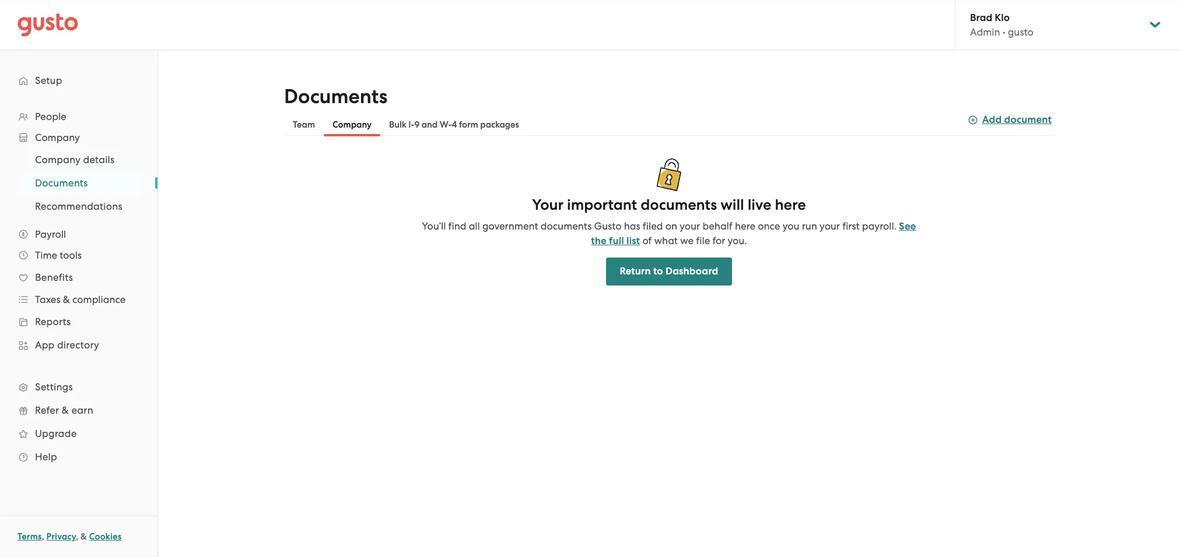 Task type: locate. For each thing, give the bounding box(es) containing it.
you
[[783, 221, 800, 232]]

1 horizontal spatial here
[[775, 196, 806, 214]]

list
[[0, 106, 158, 469], [0, 148, 158, 218]]

& left earn
[[62, 405, 69, 417]]

1 horizontal spatial your
[[820, 221, 840, 232]]

1 vertical spatial company
[[35, 132, 80, 144]]

reports link
[[12, 312, 146, 333]]

here up you
[[775, 196, 806, 214]]

9
[[415, 120, 420, 130]]

brad klo admin • gusto
[[971, 12, 1034, 38]]

gusto navigation element
[[0, 50, 158, 488]]

company details
[[35, 154, 115, 166]]

klo
[[995, 12, 1010, 24]]

0 horizontal spatial documents
[[35, 177, 88, 189]]

documents up on
[[641, 196, 717, 214]]

important
[[567, 196, 637, 214]]

upgrade
[[35, 428, 77, 440]]

team button
[[284, 113, 324, 137]]

to
[[654, 266, 663, 278]]

company button
[[324, 113, 380, 137]]

0 horizontal spatial ,
[[42, 532, 44, 543]]

see the full list link
[[591, 221, 917, 247]]

, left the privacy
[[42, 532, 44, 543]]

1 vertical spatial documents
[[541, 221, 592, 232]]

company down company dropdown button
[[35, 154, 81, 166]]

live
[[748, 196, 772, 214]]

file
[[696, 235, 710, 247]]

document
[[1005, 114, 1052, 126]]

you'll
[[422, 221, 446, 232]]

2 vertical spatial &
[[81, 532, 87, 543]]

payroll
[[35, 229, 66, 240]]

admin
[[971, 26, 1001, 38]]

0 vertical spatial here
[[775, 196, 806, 214]]

form
[[459, 120, 478, 130]]

packages
[[480, 120, 519, 130]]

refer & earn link
[[12, 400, 146, 421]]

terms , privacy , & cookies
[[18, 532, 122, 543]]

documents up company button
[[284, 85, 388, 109]]

run
[[802, 221, 818, 232]]

full
[[609, 235, 624, 247]]

& left cookies button at the left
[[81, 532, 87, 543]]

company down people
[[35, 132, 80, 144]]

1 horizontal spatial documents
[[641, 196, 717, 214]]

company inside button
[[333, 120, 372, 130]]

refer
[[35, 405, 59, 417]]

gusto
[[594, 221, 622, 232]]

2 list from the top
[[0, 148, 158, 218]]

your
[[680, 221, 700, 232], [820, 221, 840, 232]]

company
[[333, 120, 372, 130], [35, 132, 80, 144], [35, 154, 81, 166]]

0 vertical spatial &
[[63, 294, 70, 306]]

setup link
[[12, 70, 146, 91]]

add document
[[983, 114, 1052, 126]]

here up you.
[[735, 221, 756, 232]]

for
[[713, 235, 726, 247]]

help link
[[12, 447, 146, 468]]

& right taxes at the left bottom of the page
[[63, 294, 70, 306]]

0 vertical spatial documents
[[284, 85, 388, 109]]

brad
[[971, 12, 993, 24]]

home image
[[18, 13, 78, 36]]

and
[[422, 120, 438, 130]]

documents link
[[21, 173, 146, 194]]

of
[[643, 235, 652, 247]]

1 horizontal spatial ,
[[76, 532, 78, 543]]

app
[[35, 340, 55, 351]]

1 list from the top
[[0, 106, 158, 469]]

documents inside 'link'
[[35, 177, 88, 189]]

here
[[775, 196, 806, 214], [735, 221, 756, 232]]

•
[[1003, 26, 1006, 38]]

find
[[449, 221, 467, 232]]

documents down the company details
[[35, 177, 88, 189]]

we
[[681, 235, 694, 247]]

payroll button
[[12, 224, 146, 245]]

&
[[63, 294, 70, 306], [62, 405, 69, 417], [81, 532, 87, 543]]

benefits link
[[12, 267, 146, 288]]

team
[[293, 120, 315, 130]]

help
[[35, 452, 57, 463]]

time tools
[[35, 250, 82, 261]]

2 vertical spatial company
[[35, 154, 81, 166]]

return
[[620, 266, 651, 278]]

& for compliance
[[63, 294, 70, 306]]

company for company button
[[333, 120, 372, 130]]

documents
[[284, 85, 388, 109], [35, 177, 88, 189]]

privacy link
[[46, 532, 76, 543]]

company left bulk
[[333, 120, 372, 130]]

,
[[42, 532, 44, 543], [76, 532, 78, 543]]

will
[[721, 196, 744, 214]]

1 vertical spatial here
[[735, 221, 756, 232]]

list containing company details
[[0, 148, 158, 218]]

your up we
[[680, 221, 700, 232]]

company for company details
[[35, 154, 81, 166]]

documents down your
[[541, 221, 592, 232]]

0 vertical spatial company
[[333, 120, 372, 130]]

1 vertical spatial documents
[[35, 177, 88, 189]]

see
[[899, 221, 917, 233]]

your important documents will live here
[[532, 196, 806, 214]]

privacy
[[46, 532, 76, 543]]

your right run
[[820, 221, 840, 232]]

setup
[[35, 75, 62, 86]]

taxes & compliance
[[35, 294, 126, 306]]

& inside dropdown button
[[63, 294, 70, 306]]

0 horizontal spatial your
[[680, 221, 700, 232]]

settings link
[[12, 377, 146, 398]]

1 vertical spatial &
[[62, 405, 69, 417]]

terms link
[[18, 532, 42, 543]]

, left cookies button at the left
[[76, 532, 78, 543]]



Task type: describe. For each thing, give the bounding box(es) containing it.
app directory
[[35, 340, 99, 351]]

list containing people
[[0, 106, 158, 469]]

refer & earn
[[35, 405, 93, 417]]

bulk
[[389, 120, 407, 130]]

upgrade link
[[12, 424, 146, 445]]

0 horizontal spatial documents
[[541, 221, 592, 232]]

payroll.
[[862, 221, 897, 232]]

2 , from the left
[[76, 532, 78, 543]]

0 vertical spatial documents
[[641, 196, 717, 214]]

bulk i-9 and w-4 form packages button
[[380, 113, 528, 137]]

government
[[483, 221, 538, 232]]

cookies
[[89, 532, 122, 543]]

& for earn
[[62, 405, 69, 417]]

details
[[83, 154, 115, 166]]

see the full list
[[591, 221, 917, 247]]

time tools button
[[12, 245, 146, 266]]

bulk i-9 and w-4 form packages
[[389, 120, 519, 130]]

compliance
[[72, 294, 126, 306]]

2 your from the left
[[820, 221, 840, 232]]

time
[[35, 250, 57, 261]]

cookies button
[[89, 530, 122, 544]]

the
[[591, 235, 607, 247]]

taxes
[[35, 294, 60, 306]]

0 horizontal spatial here
[[735, 221, 756, 232]]

dashboard
[[666, 266, 719, 278]]

once
[[758, 221, 781, 232]]

what
[[654, 235, 678, 247]]

4
[[452, 120, 457, 130]]

all
[[469, 221, 480, 232]]

recommendations
[[35, 201, 122, 212]]

people button
[[12, 106, 146, 127]]

your
[[532, 196, 564, 214]]

directory
[[57, 340, 99, 351]]

you.
[[728, 235, 747, 247]]

1 , from the left
[[42, 532, 44, 543]]

on
[[666, 221, 678, 232]]

people
[[35, 111, 66, 123]]

return to dashboard link
[[606, 258, 733, 286]]

first
[[843, 221, 860, 232]]

company button
[[12, 127, 146, 148]]

terms
[[18, 532, 42, 543]]

has
[[624, 221, 641, 232]]

1 horizontal spatial documents
[[284, 85, 388, 109]]

earn
[[71, 405, 93, 417]]

company details link
[[21, 149, 146, 170]]

recommendations link
[[21, 196, 146, 217]]

1 your from the left
[[680, 221, 700, 232]]

benefits
[[35, 272, 73, 284]]

of what we file for you.
[[643, 235, 747, 247]]

behalf
[[703, 221, 733, 232]]

you'll find all government documents gusto has filed on your behalf here once you run your first payroll.
[[422, 221, 897, 232]]

return to dashboard
[[620, 266, 719, 278]]

add document link
[[969, 112, 1052, 128]]

reports
[[35, 316, 71, 328]]

app directory link
[[12, 335, 146, 356]]

company inside dropdown button
[[35, 132, 80, 144]]

add
[[983, 114, 1002, 126]]

taxes & compliance button
[[12, 289, 146, 310]]

tools
[[60, 250, 82, 261]]

list
[[627, 235, 640, 247]]

filed
[[643, 221, 663, 232]]

w-
[[440, 120, 452, 130]]

i-
[[409, 120, 415, 130]]

settings
[[35, 382, 73, 393]]



Task type: vqa. For each thing, say whether or not it's contained in the screenshot.
Tax Setup in the GUSTO NAVIGATION Element
no



